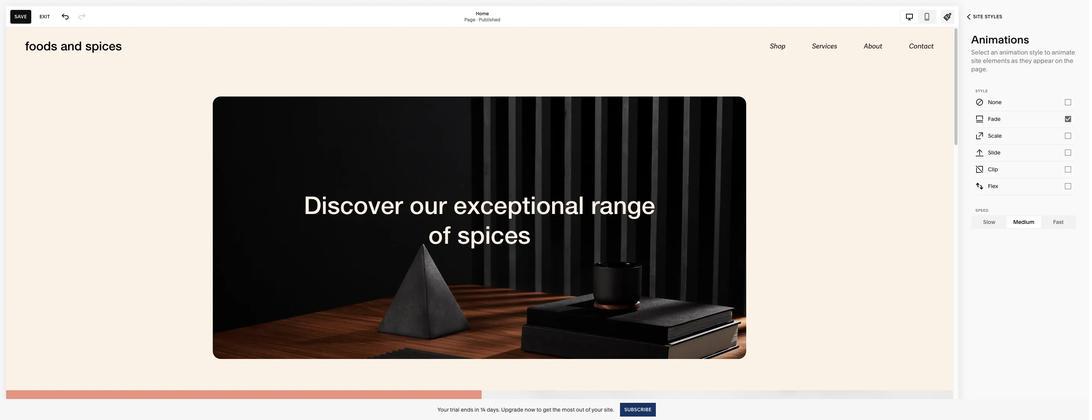 Task type: describe. For each thing, give the bounding box(es) containing it.
none image
[[976, 98, 984, 106]]

animate
[[1052, 48, 1076, 56]]

save
[[14, 14, 27, 19]]

most
[[562, 406, 575, 413]]

an
[[991, 48, 999, 56]]

subscribe button
[[621, 403, 656, 416]]

as
[[1012, 57, 1019, 64]]

site styles
[[974, 14, 1003, 19]]

none
[[989, 99, 1002, 106]]

trial
[[450, 406, 460, 413]]

save button
[[10, 10, 31, 23]]

page.
[[972, 65, 988, 73]]

slow button
[[973, 216, 1007, 228]]

0 horizontal spatial to
[[537, 406, 542, 413]]

clip image
[[976, 165, 984, 173]]

style
[[976, 89, 989, 93]]

to inside animations select an animation style to animate site elements as they appear on the page.
[[1045, 48, 1051, 56]]

clip
[[989, 166, 999, 173]]

styles
[[985, 14, 1003, 19]]

the inside animations select an animation style to animate site elements as they appear on the page.
[[1065, 57, 1074, 64]]

site styles button
[[959, 8, 1011, 25]]

of
[[586, 406, 591, 413]]

flex image
[[976, 182, 984, 190]]

scale
[[989, 132, 1003, 139]]

slow
[[984, 218, 996, 225]]

site.
[[604, 406, 615, 413]]

exit
[[40, 14, 50, 19]]

fast button
[[1042, 216, 1076, 228]]

scale image
[[976, 131, 984, 140]]



Task type: vqa. For each thing, say whether or not it's contained in the screenshot.
Dog. within Goblin One The quick brown fox jumps over the lazy dog.
no



Task type: locate. For each thing, give the bounding box(es) containing it.
0 vertical spatial to
[[1045, 48, 1051, 56]]

the right get
[[553, 406, 561, 413]]

your
[[592, 406, 603, 413]]

page
[[465, 17, 476, 22]]

get
[[543, 406, 552, 413]]

0 vertical spatial tab list
[[901, 10, 936, 23]]

upgrade
[[501, 406, 524, 413]]

your
[[438, 406, 449, 413]]

slide image
[[976, 148, 984, 157]]

appear
[[1034, 57, 1054, 64]]

1 vertical spatial the
[[553, 406, 561, 413]]

medium
[[1014, 218, 1035, 225]]

your trial ends in 14 days. upgrade now to get the most out of your site.
[[438, 406, 615, 413]]

tab list
[[901, 10, 936, 23], [973, 216, 1076, 228]]

speed
[[976, 208, 989, 212]]

1 horizontal spatial to
[[1045, 48, 1051, 56]]

flex
[[989, 183, 999, 189]]

fade
[[989, 115, 1001, 122]]

to
[[1045, 48, 1051, 56], [537, 406, 542, 413]]

style
[[1030, 48, 1044, 56]]

to left get
[[537, 406, 542, 413]]

ends
[[461, 406, 474, 413]]

exit button
[[35, 10, 54, 23]]

fast
[[1054, 218, 1064, 225]]

·
[[477, 17, 478, 22]]

the
[[1065, 57, 1074, 64], [553, 406, 561, 413]]

tab list containing slow
[[973, 216, 1076, 228]]

home page · published
[[465, 10, 501, 22]]

animation
[[1000, 48, 1029, 56]]

fade image
[[976, 115, 984, 123]]

site
[[972, 57, 982, 64]]

medium button
[[1007, 216, 1042, 228]]

select
[[972, 48, 990, 56]]

site
[[974, 14, 984, 19]]

1 vertical spatial tab list
[[973, 216, 1076, 228]]

on
[[1056, 57, 1063, 64]]

home
[[476, 10, 489, 16]]

subscribe
[[625, 407, 652, 412]]

1 horizontal spatial tab list
[[973, 216, 1076, 228]]

now
[[525, 406, 536, 413]]

animations select an animation style to animate site elements as they appear on the page.
[[972, 33, 1076, 73]]

they
[[1020, 57, 1032, 64]]

animations
[[972, 33, 1030, 46]]

elements
[[984, 57, 1011, 64]]

0 vertical spatial the
[[1065, 57, 1074, 64]]

1 horizontal spatial the
[[1065, 57, 1074, 64]]

0 horizontal spatial tab list
[[901, 10, 936, 23]]

1 vertical spatial to
[[537, 406, 542, 413]]

slide
[[989, 149, 1001, 156]]

0 horizontal spatial the
[[553, 406, 561, 413]]

to up appear
[[1045, 48, 1051, 56]]

published
[[479, 17, 501, 22]]

in
[[475, 406, 479, 413]]

14
[[481, 406, 486, 413]]

the right on
[[1065, 57, 1074, 64]]

days.
[[487, 406, 500, 413]]

out
[[576, 406, 585, 413]]



